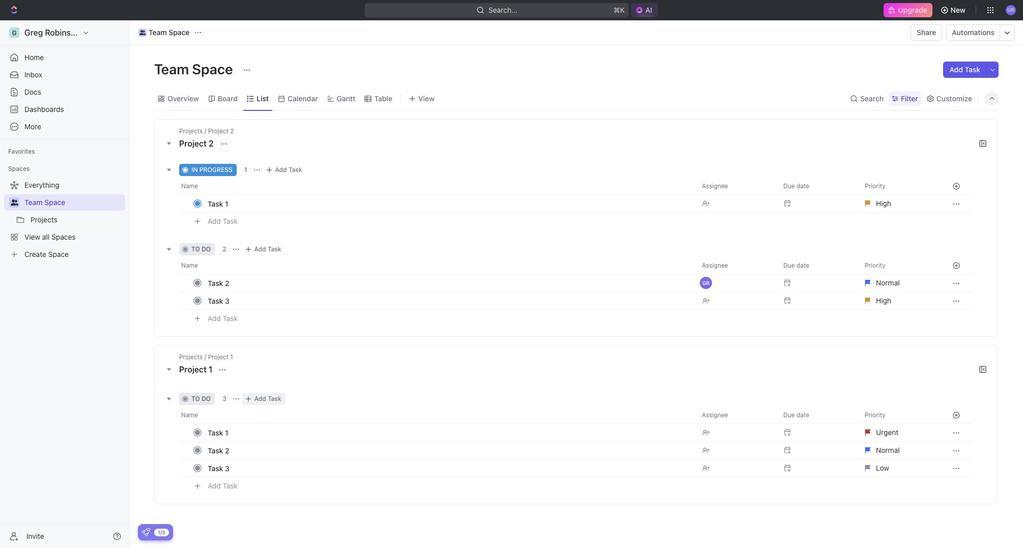Task type: vqa. For each thing, say whether or not it's contained in the screenshot.


Task type: locate. For each thing, give the bounding box(es) containing it.
1 high from the top
[[876, 199, 892, 208]]

2 vertical spatial name button
[[179, 407, 696, 424]]

1 for project 1
[[209, 365, 213, 374]]

task 1 link
[[205, 196, 694, 211]]

user group image
[[139, 30, 146, 35]]

normal
[[876, 279, 900, 287], [876, 446, 900, 455]]

2 to from the top
[[191, 395, 200, 403]]

‎task
[[208, 429, 223, 437], [208, 446, 223, 455]]

2 vertical spatial team space
[[24, 198, 65, 207]]

2 vertical spatial priority button
[[859, 407, 941, 424]]

1 to do from the top
[[191, 245, 211, 253]]

due
[[784, 182, 795, 190], [784, 262, 795, 269], [784, 411, 795, 419]]

2 name from the top
[[181, 262, 198, 269]]

task 3
[[208, 297, 230, 305], [208, 464, 230, 473]]

list
[[257, 94, 269, 103]]

projects for project 2
[[179, 127, 203, 135]]

dashboards link
[[4, 101, 125, 118]]

add task button
[[944, 62, 987, 78], [263, 164, 306, 176], [203, 215, 242, 228], [242, 243, 285, 256], [203, 313, 242, 325], [242, 393, 286, 405], [203, 480, 242, 492]]

/ up project 1
[[205, 353, 206, 361]]

do for 3
[[202, 395, 211, 403]]

0 horizontal spatial gr button
[[696, 274, 778, 292]]

team right user group icon
[[149, 28, 167, 37]]

1 vertical spatial task 3 link
[[205, 461, 694, 476]]

project down projects / project 2
[[179, 139, 207, 148]]

task 3 link down task 2 link
[[205, 294, 694, 308]]

0 vertical spatial due date button
[[778, 178, 859, 195]]

spaces down the 'favorites' button
[[8, 165, 30, 173]]

new
[[951, 6, 966, 14]]

space right user group icon
[[169, 28, 190, 37]]

0 horizontal spatial spaces
[[8, 165, 30, 173]]

2 due date from the top
[[784, 262, 810, 269]]

1 due date from the top
[[784, 182, 810, 190]]

0 vertical spatial due date
[[784, 182, 810, 190]]

team space
[[149, 28, 190, 37], [154, 61, 236, 77], [24, 198, 65, 207]]

/
[[205, 127, 206, 135], [205, 353, 206, 361]]

robinson's
[[45, 28, 87, 37]]

inbox
[[24, 70, 42, 79]]

0 vertical spatial projects
[[179, 127, 203, 135]]

2 do from the top
[[202, 395, 211, 403]]

team space up overview
[[154, 61, 236, 77]]

1 vertical spatial ‎task
[[208, 446, 223, 455]]

high for task 3
[[876, 296, 892, 305]]

2 vertical spatial assignee
[[702, 411, 728, 419]]

2 task 3 link from the top
[[205, 461, 694, 476]]

create
[[24, 250, 46, 259]]

to for 2
[[191, 245, 200, 253]]

2 due from the top
[[784, 262, 795, 269]]

1 date from the top
[[797, 182, 810, 190]]

1 vertical spatial date
[[797, 262, 810, 269]]

1 assignee from the top
[[702, 182, 728, 190]]

0 vertical spatial to
[[191, 245, 200, 253]]

upgrade link
[[884, 3, 933, 17]]

3 date from the top
[[797, 411, 810, 419]]

3 priority from the top
[[865, 411, 886, 419]]

1 task 3 from the top
[[208, 297, 230, 305]]

1 for task 1
[[225, 199, 228, 208]]

1 due date button from the top
[[778, 178, 859, 195]]

ai button
[[631, 3, 659, 17]]

due date button for 2
[[778, 258, 859, 274]]

1 horizontal spatial view
[[418, 94, 435, 103]]

date for 2
[[797, 262, 810, 269]]

2 vertical spatial name
[[181, 411, 198, 419]]

3 assignee button from the top
[[696, 407, 778, 424]]

project up the project 2
[[208, 127, 229, 135]]

1 do from the top
[[202, 245, 211, 253]]

2 priority from the top
[[865, 262, 886, 269]]

1 vertical spatial spaces
[[51, 233, 76, 241]]

0 vertical spatial task 3
[[208, 297, 230, 305]]

low
[[876, 464, 890, 473]]

more button
[[4, 119, 125, 135]]

1 normal button from the top
[[859, 274, 941, 292]]

1 vertical spatial task 3
[[208, 464, 230, 473]]

priority button for 3
[[859, 407, 941, 424]]

to do for 2
[[191, 245, 211, 253]]

tree
[[4, 177, 125, 263]]

task 3 link
[[205, 294, 694, 308], [205, 461, 694, 476]]

0 vertical spatial name button
[[179, 178, 696, 195]]

view right table
[[418, 94, 435, 103]]

1 vertical spatial view
[[24, 233, 40, 241]]

1 / from the top
[[205, 127, 206, 135]]

1 vertical spatial team space
[[154, 61, 236, 77]]

1 vertical spatial normal button
[[859, 442, 941, 460]]

0 vertical spatial normal button
[[859, 274, 941, 292]]

/ up the project 2
[[205, 127, 206, 135]]

project 2
[[179, 139, 216, 148]]

team up overview link
[[154, 61, 189, 77]]

2 priority button from the top
[[859, 258, 941, 274]]

1 vertical spatial name button
[[179, 258, 696, 274]]

2 vertical spatial due
[[784, 411, 795, 419]]

2 to do from the top
[[191, 395, 211, 403]]

3 assignee from the top
[[702, 411, 728, 419]]

task 3 link for high
[[205, 294, 694, 308]]

1 normal from the top
[[876, 279, 900, 287]]

2 vertical spatial projects
[[179, 353, 203, 361]]

assignee button
[[696, 178, 778, 195], [696, 258, 778, 274], [696, 407, 778, 424]]

2 for task 2
[[225, 279, 229, 287]]

high button
[[859, 195, 941, 213], [859, 292, 941, 310]]

high button for 1
[[859, 195, 941, 213]]

assignee
[[702, 182, 728, 190], [702, 262, 728, 269], [702, 411, 728, 419]]

0 vertical spatial gr
[[1008, 7, 1015, 13]]

1 vertical spatial priority
[[865, 262, 886, 269]]

2 task 3 from the top
[[208, 464, 230, 473]]

2 vertical spatial due date button
[[778, 407, 859, 424]]

1 due from the top
[[784, 182, 795, 190]]

date
[[797, 182, 810, 190], [797, 262, 810, 269], [797, 411, 810, 419]]

0 vertical spatial normal
[[876, 279, 900, 287]]

1 vertical spatial /
[[205, 353, 206, 361]]

2
[[230, 127, 234, 135], [209, 139, 214, 148], [223, 245, 226, 253], [225, 279, 229, 287], [225, 446, 229, 455]]

2 normal button from the top
[[859, 442, 941, 460]]

1 vertical spatial name
[[181, 262, 198, 269]]

home link
[[4, 49, 125, 66]]

tree containing everything
[[4, 177, 125, 263]]

overview link
[[166, 91, 199, 106]]

0 vertical spatial gr button
[[1003, 2, 1020, 18]]

0 horizontal spatial view
[[24, 233, 40, 241]]

3
[[225, 297, 230, 305], [223, 395, 227, 403], [225, 464, 230, 473]]

0 vertical spatial 3
[[225, 297, 230, 305]]

3 down task 2
[[225, 297, 230, 305]]

0 vertical spatial priority
[[865, 182, 886, 190]]

due for 2
[[784, 262, 795, 269]]

2 date from the top
[[797, 262, 810, 269]]

1 vertical spatial normal
[[876, 446, 900, 455]]

3 up ‎task 1
[[223, 395, 227, 403]]

0 vertical spatial high
[[876, 199, 892, 208]]

2 due date button from the top
[[778, 258, 859, 274]]

to do up task 2
[[191, 245, 211, 253]]

3 due from the top
[[784, 411, 795, 419]]

task 3 down ‎task 2 on the left bottom of page
[[208, 464, 230, 473]]

0 vertical spatial /
[[205, 127, 206, 135]]

project
[[208, 127, 229, 135], [179, 139, 207, 148], [208, 353, 229, 361], [179, 365, 207, 374]]

0 vertical spatial task 3 link
[[205, 294, 694, 308]]

1 vertical spatial high button
[[859, 292, 941, 310]]

1 to from the top
[[191, 245, 200, 253]]

task 3 link down ‎task 2 link
[[205, 461, 694, 476]]

more
[[24, 122, 41, 131]]

1 vertical spatial high
[[876, 296, 892, 305]]

gantt link
[[335, 91, 356, 106]]

view button
[[405, 91, 438, 106]]

normal button for ‎task 2
[[859, 442, 941, 460]]

user group image
[[10, 200, 18, 206]]

3 due date from the top
[[784, 411, 810, 419]]

projects up the project 2
[[179, 127, 203, 135]]

2 inside task 2 link
[[225, 279, 229, 287]]

high button for 3
[[859, 292, 941, 310]]

task 3 for low
[[208, 464, 230, 473]]

1 vertical spatial team space link
[[24, 195, 123, 211]]

1 vertical spatial due date
[[784, 262, 810, 269]]

to do down project 1
[[191, 395, 211, 403]]

2 ‎task from the top
[[208, 446, 223, 455]]

1 name button from the top
[[179, 178, 696, 195]]

docs link
[[4, 84, 125, 100]]

2 assignee from the top
[[702, 262, 728, 269]]

name button up task 1 link
[[179, 178, 696, 195]]

project up project 1
[[208, 353, 229, 361]]

1 vertical spatial projects
[[31, 215, 57, 224]]

1 vertical spatial priority button
[[859, 258, 941, 274]]

do
[[202, 245, 211, 253], [202, 395, 211, 403]]

2 vertical spatial priority
[[865, 411, 886, 419]]

add task
[[950, 65, 981, 74], [275, 166, 302, 174], [208, 217, 238, 225], [254, 245, 281, 253], [208, 314, 238, 323], [255, 395, 281, 403], [208, 482, 238, 490]]

filter button
[[889, 91, 922, 106]]

0 vertical spatial date
[[797, 182, 810, 190]]

name button
[[179, 178, 696, 195], [179, 258, 696, 274], [179, 407, 696, 424]]

0 vertical spatial spaces
[[8, 165, 30, 173]]

normal button
[[859, 274, 941, 292], [859, 442, 941, 460]]

task 2 link
[[205, 276, 694, 291]]

‎task up ‎task 2 on the left bottom of page
[[208, 429, 223, 437]]

spaces
[[8, 165, 30, 173], [51, 233, 76, 241]]

0 vertical spatial ‎task
[[208, 429, 223, 437]]

2 name button from the top
[[179, 258, 696, 274]]

0 vertical spatial high button
[[859, 195, 941, 213]]

name button for 2
[[179, 258, 696, 274]]

1 vertical spatial to do
[[191, 395, 211, 403]]

to do
[[191, 245, 211, 253], [191, 395, 211, 403]]

1 task 3 link from the top
[[205, 294, 694, 308]]

onboarding checklist button image
[[142, 529, 150, 537]]

0 vertical spatial name
[[181, 182, 198, 190]]

1 horizontal spatial team space link
[[136, 26, 192, 39]]

2 normal from the top
[[876, 446, 900, 455]]

priority for 2
[[865, 262, 886, 269]]

team space link
[[136, 26, 192, 39], [24, 195, 123, 211]]

1 vertical spatial gr
[[703, 280, 710, 286]]

0 horizontal spatial team space link
[[24, 195, 123, 211]]

search...
[[489, 6, 518, 14]]

/ for 1
[[205, 353, 206, 361]]

1 assignee button from the top
[[696, 178, 778, 195]]

3 priority button from the top
[[859, 407, 941, 424]]

add
[[950, 65, 964, 74], [275, 166, 287, 174], [208, 217, 221, 225], [254, 245, 266, 253], [208, 314, 221, 323], [255, 395, 266, 403], [208, 482, 221, 490]]

due date for 3
[[784, 411, 810, 419]]

urgent button
[[859, 424, 941, 442]]

spaces up create space link
[[51, 233, 76, 241]]

0 vertical spatial team
[[149, 28, 167, 37]]

1 priority button from the top
[[859, 178, 941, 195]]

do down project 1
[[202, 395, 211, 403]]

space
[[169, 28, 190, 37], [192, 61, 233, 77], [44, 198, 65, 207], [48, 250, 69, 259]]

1 ‎task from the top
[[208, 429, 223, 437]]

team
[[149, 28, 167, 37], [154, 61, 189, 77], [24, 198, 43, 207]]

‎task 2 link
[[205, 443, 694, 458]]

view inside button
[[418, 94, 435, 103]]

1/5
[[158, 529, 166, 535]]

0 vertical spatial do
[[202, 245, 211, 253]]

view left all
[[24, 233, 40, 241]]

inbox link
[[4, 67, 125, 83]]

priority for 3
[[865, 411, 886, 419]]

table link
[[372, 91, 393, 106]]

0 vertical spatial assignee button
[[696, 178, 778, 195]]

3 name from the top
[[181, 411, 198, 419]]

high
[[876, 199, 892, 208], [876, 296, 892, 305]]

1 vertical spatial do
[[202, 395, 211, 403]]

priority button for 2
[[859, 258, 941, 274]]

1
[[244, 166, 247, 174], [225, 199, 228, 208], [230, 353, 233, 361], [209, 365, 213, 374], [225, 429, 228, 437]]

3 down ‎task 2 on the left bottom of page
[[225, 464, 230, 473]]

2 assignee button from the top
[[696, 258, 778, 274]]

view inside sidebar navigation
[[24, 233, 40, 241]]

due date button
[[778, 178, 859, 195], [778, 258, 859, 274], [778, 407, 859, 424]]

0 vertical spatial priority button
[[859, 178, 941, 195]]

3 for low
[[225, 464, 230, 473]]

view
[[418, 94, 435, 103], [24, 233, 40, 241]]

0 vertical spatial due
[[784, 182, 795, 190]]

task 3 down task 2
[[208, 297, 230, 305]]

‎task down ‎task 1
[[208, 446, 223, 455]]

1 horizontal spatial gr button
[[1003, 2, 1020, 18]]

2 vertical spatial team
[[24, 198, 43, 207]]

1 vertical spatial assignee
[[702, 262, 728, 269]]

team space inside sidebar navigation
[[24, 198, 65, 207]]

share
[[917, 28, 937, 37]]

1 vertical spatial to
[[191, 395, 200, 403]]

0 horizontal spatial gr
[[703, 280, 710, 286]]

name button up the ‎task 1 link
[[179, 407, 696, 424]]

name button up task 2 link
[[179, 258, 696, 274]]

2 vertical spatial 3
[[225, 464, 230, 473]]

0 vertical spatial assignee
[[702, 182, 728, 190]]

gr
[[1008, 7, 1015, 13], [703, 280, 710, 286]]

2 vertical spatial assignee button
[[696, 407, 778, 424]]

2 vertical spatial date
[[797, 411, 810, 419]]

1 name from the top
[[181, 182, 198, 190]]

search button
[[847, 91, 887, 106]]

2 high from the top
[[876, 296, 892, 305]]

to
[[191, 245, 200, 253], [191, 395, 200, 403]]

1 vertical spatial assignee button
[[696, 258, 778, 274]]

all
[[42, 233, 50, 241]]

3 due date button from the top
[[778, 407, 859, 424]]

1 horizontal spatial gr
[[1008, 7, 1015, 13]]

projects up all
[[31, 215, 57, 224]]

2 high button from the top
[[859, 292, 941, 310]]

3 name button from the top
[[179, 407, 696, 424]]

2 vertical spatial due date
[[784, 411, 810, 419]]

do up task 2
[[202, 245, 211, 253]]

team down everything
[[24, 198, 43, 207]]

new button
[[937, 2, 972, 18]]

1 vertical spatial due date button
[[778, 258, 859, 274]]

2 / from the top
[[205, 353, 206, 361]]

1 vertical spatial gr button
[[696, 274, 778, 292]]

projects
[[179, 127, 203, 135], [31, 215, 57, 224], [179, 353, 203, 361]]

due date
[[784, 182, 810, 190], [784, 262, 810, 269], [784, 411, 810, 419]]

projects up project 1
[[179, 353, 203, 361]]

1 vertical spatial due
[[784, 262, 795, 269]]

1 high button from the top
[[859, 195, 941, 213]]

0 vertical spatial to do
[[191, 245, 211, 253]]

priority
[[865, 182, 886, 190], [865, 262, 886, 269], [865, 411, 886, 419]]

team space down everything
[[24, 198, 65, 207]]

0 vertical spatial view
[[418, 94, 435, 103]]

2 inside ‎task 2 link
[[225, 446, 229, 455]]

project down projects / project 1
[[179, 365, 207, 374]]

team space right user group icon
[[149, 28, 190, 37]]

priority button
[[859, 178, 941, 195], [859, 258, 941, 274], [859, 407, 941, 424]]



Task type: describe. For each thing, give the bounding box(es) containing it.
projects link
[[31, 212, 123, 228]]

‎task 2
[[208, 446, 229, 455]]

g
[[12, 29, 17, 36]]

gantt
[[337, 94, 356, 103]]

view for view all spaces
[[24, 233, 40, 241]]

1 priority from the top
[[865, 182, 886, 190]]

due for 3
[[784, 411, 795, 419]]

sidebar navigation
[[0, 20, 132, 548]]

do for 2
[[202, 245, 211, 253]]

customize
[[937, 94, 973, 103]]

date for 3
[[797, 411, 810, 419]]

overview
[[168, 94, 199, 103]]

workspace
[[89, 28, 131, 37]]

name for 3
[[181, 411, 198, 419]]

3 for high
[[225, 297, 230, 305]]

normal button for task 2
[[859, 274, 941, 292]]

docs
[[24, 88, 41, 96]]

due date button for 3
[[778, 407, 859, 424]]

assignee button for 2
[[696, 258, 778, 274]]

1 vertical spatial 3
[[223, 395, 227, 403]]

view button
[[405, 87, 438, 111]]

view for view
[[418, 94, 435, 103]]

1 for ‎task 1
[[225, 429, 228, 437]]

‎task for ‎task 1
[[208, 429, 223, 437]]

1 horizontal spatial spaces
[[51, 233, 76, 241]]

everything
[[24, 181, 59, 189]]

2 for ‎task 2
[[225, 446, 229, 455]]

calendar link
[[286, 91, 318, 106]]

filter
[[901, 94, 919, 103]]

assignee for 3
[[702, 411, 728, 419]]

view all spaces
[[24, 233, 76, 241]]

create space
[[24, 250, 69, 259]]

name button for 3
[[179, 407, 696, 424]]

board link
[[216, 91, 238, 106]]

favorites button
[[4, 146, 39, 158]]

customize button
[[924, 91, 976, 106]]

board
[[218, 94, 238, 103]]

upgrade
[[899, 6, 928, 14]]

projects inside tree
[[31, 215, 57, 224]]

task 2
[[208, 279, 229, 287]]

everything link
[[4, 177, 123, 194]]

table
[[374, 94, 393, 103]]

automations
[[953, 28, 995, 37]]

task 3 link for low
[[205, 461, 694, 476]]

urgent
[[876, 428, 899, 437]]

2 for project 2
[[209, 139, 214, 148]]

automations button
[[947, 25, 1000, 40]]

ai
[[646, 6, 653, 14]]

projects / project 2
[[179, 127, 234, 135]]

create space link
[[4, 246, 123, 263]]

onboarding checklist button element
[[142, 529, 150, 537]]

invite
[[26, 532, 44, 541]]

projects for project 1
[[179, 353, 203, 361]]

in
[[191, 166, 198, 174]]

home
[[24, 53, 44, 62]]

to do for 3
[[191, 395, 211, 403]]

0 vertical spatial team space
[[149, 28, 190, 37]]

greg
[[24, 28, 43, 37]]

dashboards
[[24, 105, 64, 114]]

high for task 1
[[876, 199, 892, 208]]

name for 2
[[181, 262, 198, 269]]

progress
[[199, 166, 233, 174]]

space down the view all spaces link
[[48, 250, 69, 259]]

projects / project 1
[[179, 353, 233, 361]]

‎task 1
[[208, 429, 228, 437]]

task 3 for high
[[208, 297, 230, 305]]

list link
[[255, 91, 269, 106]]

assignee for 2
[[702, 262, 728, 269]]

assignee button for 3
[[696, 407, 778, 424]]

greg robinson's workspace
[[24, 28, 131, 37]]

favorites
[[8, 148, 35, 155]]

‎task for ‎task 2
[[208, 446, 223, 455]]

to for 3
[[191, 395, 200, 403]]

low button
[[859, 459, 941, 478]]

space up 'board' link
[[192, 61, 233, 77]]

gr for right gr dropdown button
[[1008, 7, 1015, 13]]

project 1
[[179, 365, 215, 374]]

team inside sidebar navigation
[[24, 198, 43, 207]]

normal for ‎task 2
[[876, 446, 900, 455]]

1 vertical spatial team
[[154, 61, 189, 77]]

normal for task 2
[[876, 279, 900, 287]]

⌘k
[[614, 6, 625, 14]]

‎task 1 link
[[205, 425, 694, 440]]

due date for 2
[[784, 262, 810, 269]]

task 1
[[208, 199, 228, 208]]

tree inside sidebar navigation
[[4, 177, 125, 263]]

0 vertical spatial team space link
[[136, 26, 192, 39]]

/ for 2
[[205, 127, 206, 135]]

space down everything link
[[44, 198, 65, 207]]

search
[[861, 94, 884, 103]]

gr for the left gr dropdown button
[[703, 280, 710, 286]]

calendar
[[288, 94, 318, 103]]

view all spaces link
[[4, 229, 123, 245]]

in progress
[[191, 166, 233, 174]]

share button
[[911, 24, 943, 41]]

greg robinson's workspace, , element
[[9, 28, 19, 38]]



